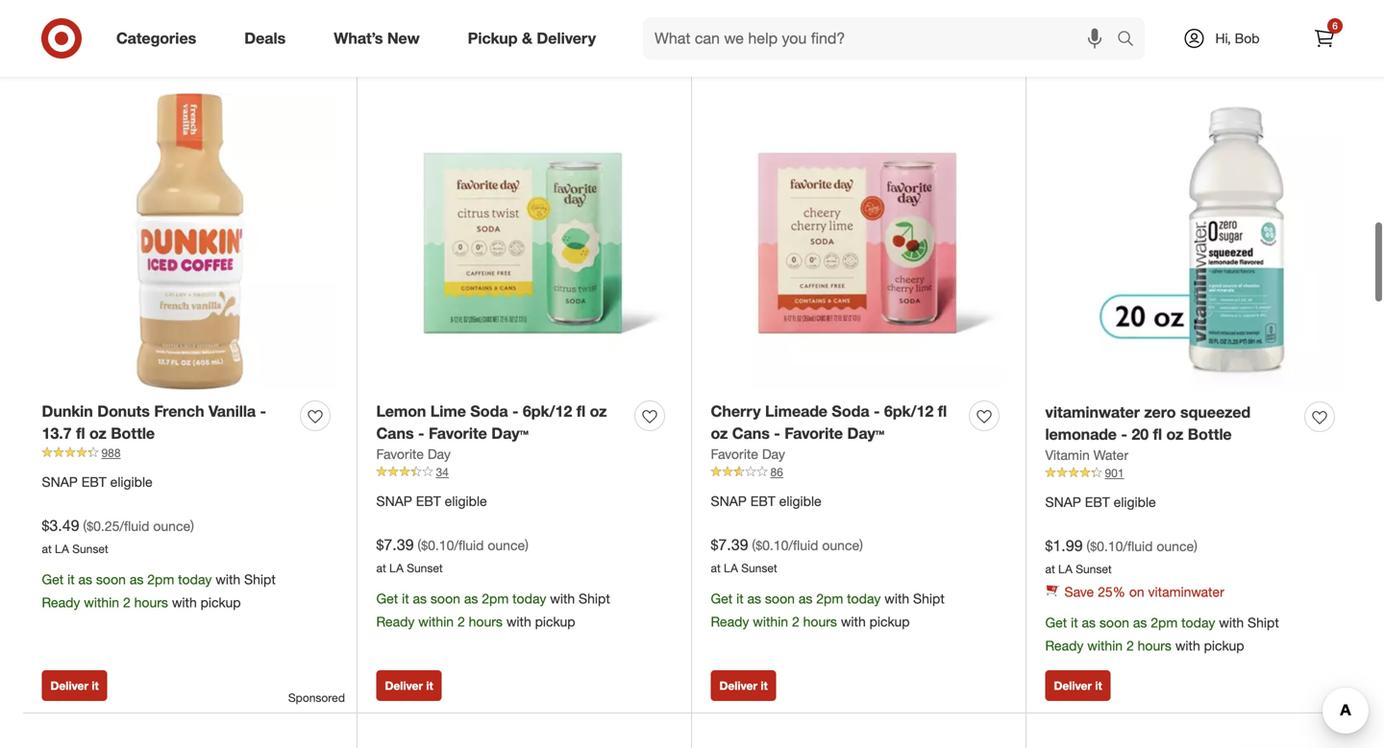 Task type: locate. For each thing, give the bounding box(es) containing it.
eligible down the 86
[[779, 493, 822, 510]]

6pk/12 inside cherry limeade soda - 6pk/12 fl oz cans - favorite day™
[[884, 402, 934, 421]]

1 vertical spatial vitaminwater
[[1148, 584, 1224, 601]]

soda
[[470, 402, 508, 421], [832, 402, 869, 421]]

2 day from the left
[[762, 446, 785, 463]]

2 deliver it from the left
[[385, 679, 433, 694]]

ounce up save 25% on vitaminwater
[[1157, 538, 1194, 555]]

squeezed
[[1180, 403, 1251, 422]]

snap ebt eligible down 34
[[376, 493, 487, 510]]

6pk/12 up 34 link
[[523, 402, 572, 421]]

$7.39 for cherry limeade soda - 6pk/12 fl oz cans - favorite day™
[[711, 536, 748, 555]]

2 for lemon lime soda - 6pk/12 fl oz cans - favorite day™
[[457, 614, 465, 631]]

pickup
[[201, 595, 241, 611], [535, 614, 575, 631], [869, 614, 910, 631], [1204, 638, 1244, 655]]

2 favorite day from the left
[[711, 446, 785, 463]]

ready within 2 hours with pickup
[[42, 595, 241, 611]]

snap down lemon
[[376, 493, 412, 510]]

6pk/12
[[523, 402, 572, 421], [884, 402, 934, 421]]

bottle down donuts
[[111, 424, 155, 443]]

at for dunkin donuts french vanilla - 13.7 fl oz bottle
[[42, 542, 52, 556]]

13.7
[[42, 424, 72, 443]]

lime
[[430, 402, 466, 421]]

search button
[[1108, 17, 1154, 63]]

/fluid down 34 link
[[454, 537, 484, 554]]

0 horizontal spatial 6pk/12
[[523, 402, 572, 421]]

86
[[770, 465, 783, 479]]

snap ebt eligible down 901
[[1045, 494, 1156, 511]]

get for lemon lime soda - 6pk/12 fl oz cans - favorite day™
[[376, 591, 398, 608]]

bottle for squeezed
[[1188, 425, 1232, 444]]

1 horizontal spatial day™
[[847, 424, 885, 443]]

snap for vitaminwater zero squeezed lemonade - 20 fl oz bottle
[[1045, 494, 1081, 511]]

favorite day
[[376, 446, 451, 463], [711, 446, 785, 463]]

la
[[55, 542, 69, 556], [389, 561, 404, 576], [724, 561, 738, 576], [1058, 562, 1073, 577]]

ebt down the 86
[[750, 493, 775, 510]]

1 horizontal spatial soda
[[832, 402, 869, 421]]

1 horizontal spatial favorite day
[[711, 446, 785, 463]]

ebt down 901
[[1085, 494, 1110, 511]]

- inside dunkin donuts french vanilla - 13.7 fl oz bottle
[[260, 402, 266, 421]]

snap up $1.99
[[1045, 494, 1081, 511]]

favorite inside cherry limeade soda - 6pk/12 fl oz cans - favorite day™
[[785, 424, 843, 443]]

ounce down 34 link
[[488, 537, 525, 554]]

1 horizontal spatial favorite day link
[[711, 445, 785, 464]]

sponsored
[[1304, 44, 1361, 59], [288, 691, 345, 706]]

2pm
[[147, 572, 174, 588], [482, 591, 509, 608], [816, 591, 843, 608], [1151, 615, 1178, 632]]

cherry limeade soda - 6pk/12 fl oz cans - favorite day™ image
[[711, 94, 1007, 390], [711, 94, 1007, 390]]

0 horizontal spatial sponsored
[[288, 691, 345, 706]]

search
[[1108, 31, 1154, 50]]

favorite
[[429, 424, 487, 443], [785, 424, 843, 443], [376, 446, 424, 463], [711, 446, 758, 463]]

) for dunkin donuts french vanilla - 13.7 fl oz bottle
[[190, 518, 194, 535]]

it
[[67, 572, 75, 588], [402, 591, 409, 608], [736, 591, 744, 608], [1071, 615, 1078, 632], [92, 679, 99, 694], [426, 679, 433, 694], [761, 679, 768, 694], [1095, 679, 1102, 694]]

la for lemon lime soda - 6pk/12 fl oz cans - favorite day™
[[389, 561, 404, 576]]

2 deliver from the left
[[385, 679, 423, 694]]

ounce down 86 link
[[822, 537, 859, 554]]

2 cans from the left
[[732, 424, 770, 443]]

ebt
[[81, 474, 106, 491], [416, 493, 441, 510], [750, 493, 775, 510], [1085, 494, 1110, 511]]

/fluid up get it as soon as 2pm today with shipt
[[120, 518, 149, 535]]

1 horizontal spatial sponsored
[[1304, 44, 1361, 59]]

soon for cherry limeade soda - 6pk/12 fl oz cans - favorite day™
[[765, 591, 795, 608]]

- up 86 link
[[874, 402, 880, 421]]

lemon lime soda - 6pk/12 fl oz cans - favorite day™ image
[[376, 94, 672, 390], [376, 94, 672, 390]]

sunset for cherry limeade soda - 6pk/12 fl oz cans - favorite day™
[[741, 561, 777, 576]]

( for dunkin donuts french vanilla - 13.7 fl oz bottle
[[83, 518, 87, 535]]

2 horizontal spatial get it as soon as 2pm today with shipt ready within 2 hours with pickup
[[1045, 615, 1279, 655]]

what's
[[334, 29, 383, 48]]

/fluid for lime
[[454, 537, 484, 554]]

favorite down lemon
[[376, 446, 424, 463]]

snap ebt eligible down the 86
[[711, 493, 822, 510]]

favorite day up 34
[[376, 446, 451, 463]]

donuts
[[97, 402, 150, 421]]

6pk/12 inside lemon lime soda - 6pk/12 fl oz cans - favorite day™
[[523, 402, 572, 421]]

ounce inside $1.99 ( $0.10 /fluid ounce ) at la sunset
[[1157, 538, 1194, 555]]

2 6pk/12 from the left
[[884, 402, 934, 421]]

0 horizontal spatial day™
[[491, 424, 529, 443]]

) inside $3.49 ( $0.25 /fluid ounce ) at la sunset
[[190, 518, 194, 535]]

0 horizontal spatial favorite day
[[376, 446, 451, 463]]

favorite day link
[[376, 445, 451, 464], [711, 445, 785, 464]]

$7.39 ( $0.10 /fluid ounce ) at la sunset for limeade
[[711, 536, 863, 576]]

favorite down limeade
[[785, 424, 843, 443]]

dunkin donuts french vanilla - 13.7 fl oz bottle
[[42, 402, 266, 443]]

pickup for lemon lime soda - 6pk/12 fl oz cans - favorite day™
[[535, 614, 575, 631]]

) up save 25% on vitaminwater
[[1194, 538, 1198, 555]]

) down 86 link
[[859, 537, 863, 554]]

ounce for donuts
[[153, 518, 190, 535]]

day for limeade
[[762, 446, 785, 463]]

lemon lime soda - 6pk/12 fl oz cans - favorite day™ link
[[376, 401, 627, 445]]

/fluid down 86 link
[[788, 537, 818, 554]]

vitaminwater
[[1045, 403, 1140, 422], [1148, 584, 1224, 601]]

1 horizontal spatial cans
[[732, 424, 770, 443]]

$3.49
[[42, 517, 79, 535]]

- up 34 link
[[512, 402, 519, 421]]

day™
[[491, 424, 529, 443], [847, 424, 885, 443]]

34
[[436, 465, 449, 479]]

$7.39 ( $0.10 /fluid ounce ) at la sunset down 34
[[376, 536, 529, 576]]

3 deliver it button from the left
[[711, 671, 776, 702]]

vitaminwater right on
[[1148, 584, 1224, 601]]

)
[[190, 518, 194, 535], [525, 537, 529, 554], [859, 537, 863, 554], [1194, 538, 1198, 555]]

deliver for lemon lime soda - 6pk/12 fl oz cans - favorite day™
[[385, 679, 423, 694]]

1 horizontal spatial $0.10
[[756, 537, 788, 554]]

2
[[123, 595, 130, 611], [457, 614, 465, 631], [792, 614, 799, 631], [1126, 638, 1134, 655]]

0 horizontal spatial $7.39 ( $0.10 /fluid ounce ) at la sunset
[[376, 536, 529, 576]]

- down lemon
[[418, 424, 424, 443]]

deliver for vitaminwater zero squeezed lemonade - 20 fl oz bottle
[[1054, 679, 1092, 694]]

deliver it
[[50, 679, 99, 694], [385, 679, 433, 694], [719, 679, 768, 694], [1054, 679, 1102, 694]]

2pm for vitaminwater zero squeezed lemonade - 20 fl oz bottle
[[1151, 615, 1178, 632]]

favorite day link up 34
[[376, 445, 451, 464]]

$7.39
[[376, 536, 414, 555], [711, 536, 748, 555]]

deliver for dunkin donuts french vanilla - 13.7 fl oz bottle
[[50, 679, 88, 694]]

6
[[1332, 20, 1338, 32]]

1 deliver from the left
[[50, 679, 88, 694]]

$7.39 ( $0.10 /fluid ounce ) at la sunset down the 86
[[711, 536, 863, 576]]

$0.10 for lemon lime soda - 6pk/12 fl oz cans - favorite day™
[[421, 537, 454, 554]]

cans for lemon
[[376, 424, 414, 443]]

day™ for lime
[[491, 424, 529, 443]]

eligible for vitaminwater zero squeezed lemonade - 20 fl oz bottle
[[1114, 494, 1156, 511]]

1 favorite day from the left
[[376, 446, 451, 463]]

cans for cherry
[[732, 424, 770, 443]]

what's new
[[334, 29, 420, 48]]

at for cherry limeade soda - 6pk/12 fl oz cans - favorite day™
[[711, 561, 721, 576]]

ounce
[[153, 518, 190, 535], [488, 537, 525, 554], [822, 537, 859, 554], [1157, 538, 1194, 555]]

sunset for lemon lime soda - 6pk/12 fl oz cans - favorite day™
[[407, 561, 443, 576]]

la inside $3.49 ( $0.25 /fluid ounce ) at la sunset
[[55, 542, 69, 556]]

ready for lemon lime soda - 6pk/12 fl oz cans - favorite day™
[[376, 614, 415, 631]]

hours for vitaminwater zero squeezed lemonade - 20 fl oz bottle
[[1138, 638, 1172, 655]]

2 horizontal spatial $0.10
[[1090, 538, 1123, 555]]

today
[[178, 572, 212, 588], [512, 591, 546, 608], [847, 591, 881, 608], [1181, 615, 1215, 632]]

1 $7.39 ( $0.10 /fluid ounce ) at la sunset from the left
[[376, 536, 529, 576]]

0 horizontal spatial vitaminwater
[[1045, 403, 1140, 422]]

2 $7.39 ( $0.10 /fluid ounce ) at la sunset from the left
[[711, 536, 863, 576]]

/fluid up on
[[1123, 538, 1153, 555]]

vitaminwater up lemonade
[[1045, 403, 1140, 422]]

bottle inside vitaminwater zero squeezed lemonade - 20 fl oz bottle
[[1188, 425, 1232, 444]]

4 deliver it from the left
[[1054, 679, 1102, 694]]

today for lemon lime soda - 6pk/12 fl oz cans - favorite day™
[[512, 591, 546, 608]]

2 day™ from the left
[[847, 424, 885, 443]]

1 horizontal spatial bottle
[[1188, 425, 1232, 444]]

day up the 86
[[762, 446, 785, 463]]

0 vertical spatial sponsored
[[1304, 44, 1361, 59]]

0 horizontal spatial soda
[[470, 402, 508, 421]]

1 6pk/12 from the left
[[523, 402, 572, 421]]

) up get it as soon as 2pm today with shipt
[[190, 518, 194, 535]]

within for vitaminwater zero squeezed lemonade - 20 fl oz bottle
[[1087, 638, 1123, 655]]

vitamin water link
[[1045, 446, 1129, 465]]

deliver it for cherry limeade soda - 6pk/12 fl oz cans - favorite day™
[[719, 679, 768, 694]]

eligible for cherry limeade soda - 6pk/12 fl oz cans - favorite day™
[[779, 493, 822, 510]]

soda inside cherry limeade soda - 6pk/12 fl oz cans - favorite day™
[[832, 402, 869, 421]]

0 horizontal spatial day
[[428, 446, 451, 463]]

$7.39 ( $0.10 /fluid ounce ) at la sunset
[[376, 536, 529, 576], [711, 536, 863, 576]]

3 deliver it from the left
[[719, 679, 768, 694]]

1 horizontal spatial vitaminwater
[[1148, 584, 1224, 601]]

within
[[84, 595, 119, 611], [418, 614, 454, 631], [753, 614, 788, 631], [1087, 638, 1123, 655]]

0 horizontal spatial bottle
[[111, 424, 155, 443]]

eligible down 988
[[110, 474, 153, 491]]

oz down zero
[[1166, 425, 1184, 444]]

0 horizontal spatial cans
[[376, 424, 414, 443]]

dunkin donuts french vanilla - 13.7 fl oz bottle link
[[42, 401, 293, 445]]

pickup for vitaminwater zero squeezed lemonade - 20 fl oz bottle
[[1204, 638, 1244, 655]]

oz
[[590, 402, 607, 421], [89, 424, 107, 443], [711, 424, 728, 443], [1166, 425, 1184, 444]]

) for cherry limeade soda - 6pk/12 fl oz cans - favorite day™
[[859, 537, 863, 554]]

) down 34 link
[[525, 537, 529, 554]]

4 deliver it button from the left
[[1045, 671, 1111, 702]]

2 favorite day link from the left
[[711, 445, 785, 464]]

deliver it button for lemon lime soda - 6pk/12 fl oz cans - favorite day™
[[376, 671, 442, 702]]

$0.10 down the 86
[[756, 537, 788, 554]]

$0.25
[[87, 518, 120, 535]]

2 deliver it button from the left
[[376, 671, 442, 702]]

1 favorite day link from the left
[[376, 445, 451, 464]]

day up 34
[[428, 446, 451, 463]]

- left 20 at the bottom of page
[[1121, 425, 1127, 444]]

( for cherry limeade soda - 6pk/12 fl oz cans - favorite day™
[[752, 537, 756, 554]]

cans inside lemon lime soda - 6pk/12 fl oz cans - favorite day™
[[376, 424, 414, 443]]

soda for limeade
[[832, 402, 869, 421]]

hi,
[[1215, 30, 1231, 47]]

soon
[[96, 572, 126, 588], [431, 591, 460, 608], [765, 591, 795, 608], [1100, 615, 1129, 632]]

2 soda from the left
[[832, 402, 869, 421]]

soda for lime
[[470, 402, 508, 421]]

$0.10
[[421, 537, 454, 554], [756, 537, 788, 554], [1090, 538, 1123, 555]]

- down limeade
[[774, 424, 780, 443]]

0 horizontal spatial $0.10
[[421, 537, 454, 554]]

$0.10 right $1.99
[[1090, 538, 1123, 555]]

snap down cherry
[[711, 493, 747, 510]]

6pk/12 for cherry limeade soda - 6pk/12 fl oz cans - favorite day™
[[884, 402, 934, 421]]

bottle inside dunkin donuts french vanilla - 13.7 fl oz bottle
[[111, 424, 155, 443]]

oz up 988
[[89, 424, 107, 443]]

eligible down 34
[[445, 493, 487, 510]]

delivery
[[537, 29, 596, 48]]

soon for lemon lime soda - 6pk/12 fl oz cans - favorite day™
[[431, 591, 460, 608]]

categories
[[116, 29, 196, 48]]

within for lemon lime soda - 6pk/12 fl oz cans - favorite day™
[[418, 614, 454, 631]]

6pk/12 up 86 link
[[884, 402, 934, 421]]

day™ up 86 link
[[847, 424, 885, 443]]

snap up "$3.49"
[[42, 474, 78, 491]]

( inside $3.49 ( $0.25 /fluid ounce ) at la sunset
[[83, 518, 87, 535]]

at
[[42, 542, 52, 556], [376, 561, 386, 576], [711, 561, 721, 576], [1045, 562, 1055, 577]]

day
[[428, 446, 451, 463], [762, 446, 785, 463]]

1 horizontal spatial 6pk/12
[[884, 402, 934, 421]]

/fluid for donuts
[[120, 518, 149, 535]]

-
[[260, 402, 266, 421], [512, 402, 519, 421], [874, 402, 880, 421], [418, 424, 424, 443], [774, 424, 780, 443], [1121, 425, 1127, 444]]

sanpellegrino momenti clementine & peach - 6pk/11.15 fl oz cans image
[[1045, 733, 1342, 749], [1045, 733, 1342, 749]]

deliver it button
[[42, 671, 107, 702], [376, 671, 442, 702], [711, 671, 776, 702], [1045, 671, 1111, 702]]

eligible down 901
[[1114, 494, 1156, 511]]

vanilla
[[209, 402, 256, 421]]

0 vertical spatial vitaminwater
[[1045, 403, 1140, 422]]

ready
[[42, 595, 80, 611], [376, 614, 415, 631], [711, 614, 749, 631], [1045, 638, 1084, 655]]

cans down cherry
[[732, 424, 770, 443]]

favorite down lime
[[429, 424, 487, 443]]

zero
[[1144, 403, 1176, 422]]

snap ebt eligible
[[42, 474, 153, 491], [376, 493, 487, 510], [711, 493, 822, 510], [1045, 494, 1156, 511]]

favorite day up the 86
[[711, 446, 785, 463]]

vitaminwater zero squeezed lemonade - 20 fl oz bottle image
[[1045, 94, 1342, 391], [1045, 94, 1342, 391]]

cans down lemon
[[376, 424, 414, 443]]

2 $7.39 from the left
[[711, 536, 748, 555]]

ebt down 34
[[416, 493, 441, 510]]

sunset inside $3.49 ( $0.25 /fluid ounce ) at la sunset
[[72, 542, 108, 556]]

hours
[[134, 595, 168, 611], [469, 614, 503, 631], [803, 614, 837, 631], [1138, 638, 1172, 655]]

1 horizontal spatial get it as soon as 2pm today with shipt ready within 2 hours with pickup
[[711, 591, 945, 631]]

0 horizontal spatial $7.39
[[376, 536, 414, 555]]

0 horizontal spatial favorite day link
[[376, 445, 451, 464]]

cans inside cherry limeade soda - 6pk/12 fl oz cans - favorite day™
[[732, 424, 770, 443]]

cans
[[376, 424, 414, 443], [732, 424, 770, 443]]

2 for vitaminwater zero squeezed lemonade - 20 fl oz bottle
[[1126, 638, 1134, 655]]

1 cans from the left
[[376, 424, 414, 443]]

1 day™ from the left
[[491, 424, 529, 443]]

0 horizontal spatial get it as soon as 2pm today with shipt ready within 2 hours with pickup
[[376, 591, 610, 631]]

within for cherry limeade soda - 6pk/12 fl oz cans - favorite day™
[[753, 614, 788, 631]]

shipt for cherry limeade soda - 6pk/12 fl oz cans - favorite day™
[[913, 591, 945, 608]]

$7.39 for lemon lime soda - 6pk/12 fl oz cans - favorite day™
[[376, 536, 414, 555]]

1 $7.39 from the left
[[376, 536, 414, 555]]

what's new link
[[317, 17, 444, 60]]

oz down cherry
[[711, 424, 728, 443]]

$1.99 ( $0.10 /fluid ounce ) at la sunset
[[1045, 537, 1198, 577]]

favorite day link up the 86
[[711, 445, 785, 464]]

snap for cherry limeade soda - 6pk/12 fl oz cans - favorite day™
[[711, 493, 747, 510]]

/fluid inside $3.49 ( $0.25 /fluid ounce ) at la sunset
[[120, 518, 149, 535]]

bottle down squeezed on the bottom right
[[1188, 425, 1232, 444]]

dunkin donuts french vanilla - 13.7 fl oz bottle image
[[42, 94, 338, 390], [42, 94, 338, 390]]

at for lemon lime soda - 6pk/12 fl oz cans - favorite day™
[[376, 561, 386, 576]]

sunset for dunkin donuts french vanilla - 13.7 fl oz bottle
[[72, 542, 108, 556]]

deliver
[[50, 679, 88, 694], [385, 679, 423, 694], [719, 679, 757, 694], [1054, 679, 1092, 694]]

deliver it for dunkin donuts french vanilla - 13.7 fl oz bottle
[[50, 679, 99, 694]]

1 soda from the left
[[470, 402, 508, 421]]

vitaminwater zero squeezed lemonade - 20 fl oz bottle link
[[1045, 402, 1297, 446]]

at inside $3.49 ( $0.25 /fluid ounce ) at la sunset
[[42, 542, 52, 556]]

oz inside cherry limeade soda - 6pk/12 fl oz cans - favorite day™
[[711, 424, 728, 443]]

soda right lime
[[470, 402, 508, 421]]

1 horizontal spatial day
[[762, 446, 785, 463]]

901
[[1105, 466, 1124, 480]]

1 horizontal spatial $7.39
[[711, 536, 748, 555]]

day™ up 34 link
[[491, 424, 529, 443]]

1 day from the left
[[428, 446, 451, 463]]

deliver for cherry limeade soda - 6pk/12 fl oz cans - favorite day™
[[719, 679, 757, 694]]

categories link
[[100, 17, 220, 60]]

day for lime
[[428, 446, 451, 463]]

4 deliver from the left
[[1054, 679, 1092, 694]]

day™ inside lemon lime soda - 6pk/12 fl oz cans - favorite day™
[[491, 424, 529, 443]]

soda right limeade
[[832, 402, 869, 421]]

$0.10 inside $1.99 ( $0.10 /fluid ounce ) at la sunset
[[1090, 538, 1123, 555]]

1 deliver it from the left
[[50, 679, 99, 694]]

day™ inside cherry limeade soda - 6pk/12 fl oz cans - favorite day™
[[847, 424, 885, 443]]

get it as soon as 2pm today with shipt ready within 2 hours with pickup
[[376, 591, 610, 631], [711, 591, 945, 631], [1045, 615, 1279, 655]]

as
[[78, 572, 92, 588], [130, 572, 144, 588], [413, 591, 427, 608], [464, 591, 478, 608], [747, 591, 761, 608], [799, 591, 813, 608], [1082, 615, 1096, 632], [1133, 615, 1147, 632]]

dunkin
[[42, 402, 93, 421]]

/fluid
[[120, 518, 149, 535], [454, 537, 484, 554], [788, 537, 818, 554], [1123, 538, 1153, 555]]

fl
[[576, 402, 586, 421], [938, 402, 947, 421], [76, 424, 85, 443], [1153, 425, 1162, 444]]

soda inside lemon lime soda - 6pk/12 fl oz cans - favorite day™
[[470, 402, 508, 421]]

snap
[[42, 474, 78, 491], [376, 493, 412, 510], [711, 493, 747, 510], [1045, 494, 1081, 511]]

$0.10 down 34
[[421, 537, 454, 554]]

What can we help you find? suggestions appear below search field
[[643, 17, 1122, 60]]

snap ebt eligible for cherry limeade soda - 6pk/12 fl oz cans - favorite day™
[[711, 493, 822, 510]]

la for dunkin donuts french vanilla - 13.7 fl oz bottle
[[55, 542, 69, 556]]

ounce up get it as soon as 2pm today with shipt
[[153, 518, 190, 535]]

cherry limeade soda - 6pk/12 fl oz cans - favorite day™
[[711, 402, 947, 443]]

- right 'vanilla'
[[260, 402, 266, 421]]

vitaminwater zero squeezed lemonade - 20 fl oz bottle
[[1045, 403, 1251, 444]]

2 for cherry limeade soda - 6pk/12 fl oz cans - favorite day™
[[792, 614, 799, 631]]

la inside $1.99 ( $0.10 /fluid ounce ) at la sunset
[[1058, 562, 1073, 577]]

get it as soon as 2pm today with shipt
[[42, 572, 276, 588]]

lemon lime soda - 6pk/12 fl oz cans - favorite day™
[[376, 402, 607, 443]]

get
[[42, 572, 64, 588], [376, 591, 398, 608], [711, 591, 733, 608], [1045, 615, 1067, 632]]

oz up 34 link
[[590, 402, 607, 421]]

1 horizontal spatial $7.39 ( $0.10 /fluid ounce ) at la sunset
[[711, 536, 863, 576]]

1 deliver it button from the left
[[42, 671, 107, 702]]

sunset
[[72, 542, 108, 556], [407, 561, 443, 576], [741, 561, 777, 576], [1076, 562, 1112, 577]]

get for vitaminwater zero squeezed lemonade - 20 fl oz bottle
[[1045, 615, 1067, 632]]

3 deliver from the left
[[719, 679, 757, 694]]

bottle
[[111, 424, 155, 443], [1188, 425, 1232, 444]]

eligible
[[110, 474, 153, 491], [445, 493, 487, 510], [779, 493, 822, 510], [1114, 494, 1156, 511]]

snap ebt eligible for lemon lime soda - 6pk/12 fl oz cans - favorite day™
[[376, 493, 487, 510]]

ounce inside $3.49 ( $0.25 /fluid ounce ) at la sunset
[[153, 518, 190, 535]]



Task type: vqa. For each thing, say whether or not it's contained in the screenshot.
topmost vitaminwater
yes



Task type: describe. For each thing, give the bounding box(es) containing it.
86 link
[[711, 464, 1007, 481]]

favorite down cherry
[[711, 446, 758, 463]]

6pk/12 for lemon lime soda - 6pk/12 fl oz cans - favorite day™
[[523, 402, 572, 421]]

deliver it for lemon lime soda - 6pk/12 fl oz cans - favorite day™
[[385, 679, 433, 694]]

cherry
[[711, 402, 761, 421]]

soon for vitaminwater zero squeezed lemonade - 20 fl oz bottle
[[1100, 615, 1129, 632]]

pickup & delivery link
[[451, 17, 620, 60]]

( for lemon lime soda - 6pk/12 fl oz cans - favorite day™
[[418, 537, 421, 554]]

sunset inside $1.99 ( $0.10 /fluid ounce ) at la sunset
[[1076, 562, 1112, 577]]

oz inside dunkin donuts french vanilla - 13.7 fl oz bottle
[[89, 424, 107, 443]]

oz inside vitaminwater zero squeezed lemonade - 20 fl oz bottle
[[1166, 425, 1184, 444]]

$3.49 ( $0.25 /fluid ounce ) at la sunset
[[42, 517, 194, 556]]

limeade
[[765, 402, 828, 421]]

lemon
[[376, 402, 426, 421]]

bob
[[1235, 30, 1260, 47]]

get it as soon as 2pm today with shipt ready within 2 hours with pickup for limeade
[[711, 591, 945, 631]]

/fluid inside $1.99 ( $0.10 /fluid ounce ) at la sunset
[[1123, 538, 1153, 555]]

get it as soon as 2pm today with shipt ready within 2 hours with pickup for zero
[[1045, 615, 1279, 655]]

favorite day link for cherry
[[711, 445, 785, 464]]

deliver it button for vitaminwater zero squeezed lemonade - 20 fl oz bottle
[[1045, 671, 1111, 702]]

cherry limeade soda - 6pk/12 fl oz cans - favorite day™ link
[[711, 401, 962, 445]]

ready for vitaminwater zero squeezed lemonade - 20 fl oz bottle
[[1045, 638, 1084, 655]]

water
[[1093, 447, 1129, 464]]

2pm for cherry limeade soda - 6pk/12 fl oz cans - favorite day™
[[816, 591, 843, 608]]

) inside $1.99 ( $0.10 /fluid ounce ) at la sunset
[[1194, 538, 1198, 555]]

get for cherry limeade soda - 6pk/12 fl oz cans - favorite day™
[[711, 591, 733, 608]]

deals
[[244, 29, 286, 48]]

988
[[101, 446, 121, 460]]

deliver it for vitaminwater zero squeezed lemonade - 20 fl oz bottle
[[1054, 679, 1102, 694]]

favorite day for lemon
[[376, 446, 451, 463]]

34 link
[[376, 464, 672, 481]]

at inside $1.99 ( $0.10 /fluid ounce ) at la sunset
[[1045, 562, 1055, 577]]

save 25% on vitaminwater
[[1064, 584, 1224, 601]]

ebt for cherry limeade soda - 6pk/12 fl oz cans - favorite day™
[[750, 493, 775, 510]]

988 link
[[42, 445, 338, 462]]

oz inside lemon lime soda - 6pk/12 fl oz cans - favorite day™
[[590, 402, 607, 421]]

hi, bob
[[1215, 30, 1260, 47]]

fl inside cherry limeade soda - 6pk/12 fl oz cans - favorite day™
[[938, 402, 947, 421]]

vitamin
[[1045, 447, 1090, 464]]

get it as soon as 2pm today with shipt ready within 2 hours with pickup for lime
[[376, 591, 610, 631]]

pickup
[[468, 29, 518, 48]]

$1.99
[[1045, 537, 1083, 556]]

/fluid for limeade
[[788, 537, 818, 554]]

ounce for limeade
[[822, 537, 859, 554]]

( inside $1.99 ( $0.10 /fluid ounce ) at la sunset
[[1087, 538, 1090, 555]]

snap ebt eligible down 988
[[42, 474, 153, 491]]

lemonade
[[1045, 425, 1117, 444]]

ounce for lime
[[488, 537, 525, 554]]

pickup & delivery
[[468, 29, 596, 48]]

vitaminwater inside vitaminwater zero squeezed lemonade - 20 fl oz bottle
[[1045, 403, 1140, 422]]

day™ for limeade
[[847, 424, 885, 443]]

advertisement region
[[23, 0, 1361, 43]]

25%
[[1098, 584, 1125, 601]]

hours for cherry limeade soda - 6pk/12 fl oz cans - favorite day™
[[803, 614, 837, 631]]

fl inside vitaminwater zero squeezed lemonade - 20 fl oz bottle
[[1153, 425, 1162, 444]]

ready for cherry limeade soda - 6pk/12 fl oz cans - favorite day™
[[711, 614, 749, 631]]

6 link
[[1303, 17, 1346, 60]]

deliver it button for dunkin donuts french vanilla - 13.7 fl oz bottle
[[42, 671, 107, 702]]

snap for lemon lime soda - 6pk/12 fl oz cans - favorite day™
[[376, 493, 412, 510]]

901 link
[[1045, 465, 1342, 482]]

ebt for vitaminwater zero squeezed lemonade - 20 fl oz bottle
[[1085, 494, 1110, 511]]

fl inside lemon lime soda - 6pk/12 fl oz cans - favorite day™
[[576, 402, 586, 421]]

on
[[1129, 584, 1144, 601]]

favorite inside lemon lime soda - 6pk/12 fl oz cans - favorite day™
[[429, 424, 487, 443]]

hours for lemon lime soda - 6pk/12 fl oz cans - favorite day™
[[469, 614, 503, 631]]

favorite day for cherry
[[711, 446, 785, 463]]

bottle for french
[[111, 424, 155, 443]]

) for lemon lime soda - 6pk/12 fl oz cans - favorite day™
[[525, 537, 529, 554]]

20
[[1132, 425, 1149, 444]]

shipt for lemon lime soda - 6pk/12 fl oz cans - favorite day™
[[579, 591, 610, 608]]

shipt for vitaminwater zero squeezed lemonade - 20 fl oz bottle
[[1248, 615, 1279, 632]]

favorite day link for lemon
[[376, 445, 451, 464]]

- inside vitaminwater zero squeezed lemonade - 20 fl oz bottle
[[1121, 425, 1127, 444]]

$0.10 for cherry limeade soda - 6pk/12 fl oz cans - favorite day™
[[756, 537, 788, 554]]

2pm for lemon lime soda - 6pk/12 fl oz cans - favorite day™
[[482, 591, 509, 608]]

la for cherry limeade soda - 6pk/12 fl oz cans - favorite day™
[[724, 561, 738, 576]]

save
[[1064, 584, 1094, 601]]

$7.39 ( $0.10 /fluid ounce ) at la sunset for lime
[[376, 536, 529, 576]]

1 vertical spatial sponsored
[[288, 691, 345, 706]]

today for cherry limeade soda - 6pk/12 fl oz cans - favorite day™
[[847, 591, 881, 608]]

fl inside dunkin donuts french vanilla - 13.7 fl oz bottle
[[76, 424, 85, 443]]

deals link
[[228, 17, 310, 60]]

today for vitaminwater zero squeezed lemonade - 20 fl oz bottle
[[1181, 615, 1215, 632]]

vitamin water
[[1045, 447, 1129, 464]]

french
[[154, 402, 204, 421]]

new
[[387, 29, 420, 48]]

pickup for cherry limeade soda - 6pk/12 fl oz cans - favorite day™
[[869, 614, 910, 631]]

ebt down 988
[[81, 474, 106, 491]]

ebt for lemon lime soda - 6pk/12 fl oz cans - favorite day™
[[416, 493, 441, 510]]

snap ebt eligible for vitaminwater zero squeezed lemonade - 20 fl oz bottle
[[1045, 494, 1156, 511]]

deliver it button for cherry limeade soda - 6pk/12 fl oz cans - favorite day™
[[711, 671, 776, 702]]

&
[[522, 29, 532, 48]]

eligible for lemon lime soda - 6pk/12 fl oz cans - favorite day™
[[445, 493, 487, 510]]



